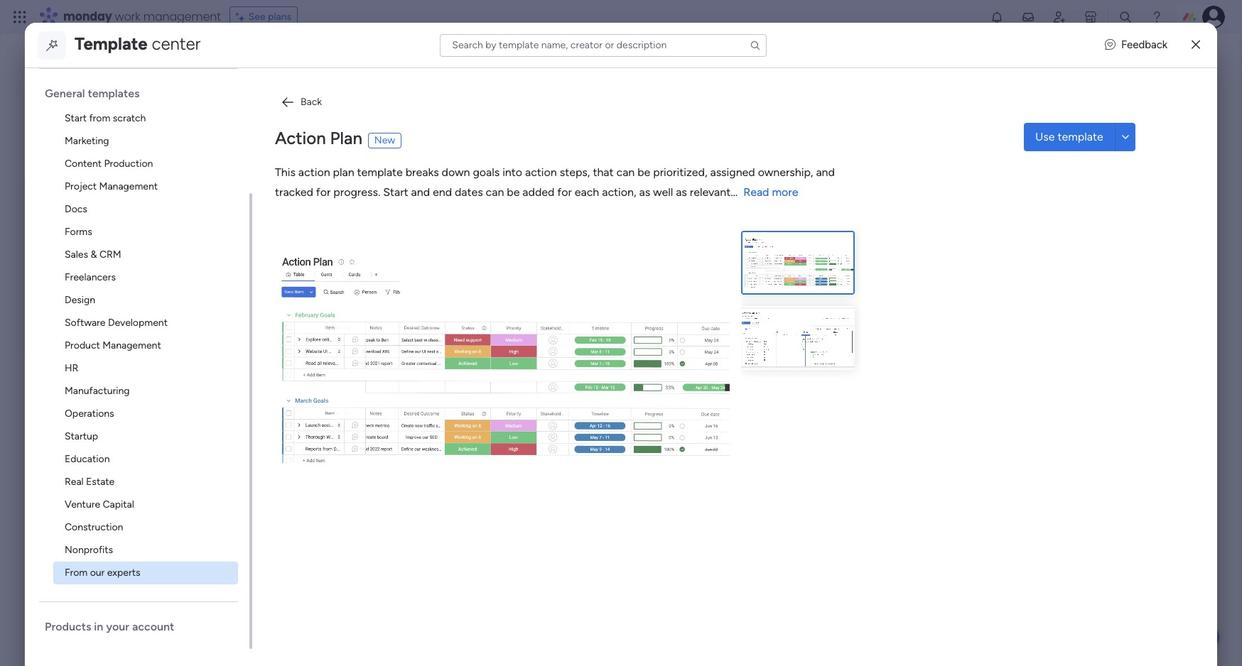 Task type: locate. For each thing, give the bounding box(es) containing it.
well
[[653, 185, 673, 199]]

general templates heading
[[45, 86, 249, 102]]

products in your account
[[45, 621, 174, 634]]

can down "goals"
[[486, 185, 504, 199]]

0 vertical spatial can
[[617, 165, 635, 179]]

software
[[65, 317, 106, 329]]

back button
[[275, 91, 328, 114]]

1 horizontal spatial as
[[676, 185, 687, 199]]

nonprofits
[[65, 545, 113, 557]]

see plans button
[[229, 6, 298, 28]]

read
[[744, 185, 770, 199]]

this action plan template breaks down goals into action steps, that can be prioritized, assigned ownership, and tracked for progress. start and end dates can be added for each action, as well as relevant
[[275, 165, 835, 199]]

start inside this action plan template breaks down goals into action steps, that can be prioritized, assigned ownership, and tracked for progress. start and end dates can be added for each action, as well as relevant
[[383, 185, 408, 199]]

and down the breaks
[[411, 185, 430, 199]]

update feed image
[[1022, 10, 1036, 24]]

sales
[[65, 249, 88, 261]]

template right use
[[1058, 130, 1104, 143]]

start down the breaks
[[383, 185, 408, 199]]

use template button
[[1024, 123, 1115, 151]]

1 as from the left
[[639, 185, 651, 199]]

2 for from the left
[[558, 185, 572, 199]]

assigned
[[711, 165, 755, 179]]

for right tracked
[[316, 185, 331, 199]]

production
[[104, 158, 153, 170]]

ownership,
[[758, 165, 814, 179]]

1 horizontal spatial action
[[525, 165, 557, 179]]

can
[[617, 165, 635, 179], [486, 185, 504, 199]]

for
[[316, 185, 331, 199], [558, 185, 572, 199]]

1 vertical spatial can
[[486, 185, 504, 199]]

1 vertical spatial and
[[411, 185, 430, 199]]

0 vertical spatial management
[[99, 181, 158, 193]]

be left prioritized,
[[638, 165, 651, 179]]

startup
[[65, 431, 98, 443]]

can up action,
[[617, 165, 635, 179]]

1 vertical spatial management
[[102, 340, 161, 352]]

0 horizontal spatial be
[[507, 185, 520, 199]]

feedback
[[1122, 39, 1168, 51]]

0 horizontal spatial start
[[65, 112, 87, 124]]

0 vertical spatial and
[[816, 165, 835, 179]]

back
[[301, 96, 322, 108]]

plans
[[268, 11, 292, 23]]

management
[[143, 9, 221, 25]]

management down production
[[99, 181, 158, 193]]

management for project management
[[99, 181, 158, 193]]

for left each
[[558, 185, 572, 199]]

notifications image
[[990, 10, 1004, 24]]

education
[[65, 454, 110, 466]]

start from scratch
[[65, 112, 146, 124]]

template up 'progress.'
[[357, 165, 403, 179]]

as
[[639, 185, 651, 199], [676, 185, 687, 199]]

0 horizontal spatial as
[[639, 185, 651, 199]]

template inside 'button'
[[1058, 130, 1104, 143]]

general templates
[[45, 87, 140, 100]]

1 vertical spatial start
[[383, 185, 408, 199]]

1 vertical spatial template
[[357, 165, 403, 179]]

1 for from the left
[[316, 185, 331, 199]]

manufacturing
[[65, 385, 130, 397]]

and right the ownership,
[[816, 165, 835, 179]]

product management
[[65, 340, 161, 352]]

management
[[99, 181, 158, 193], [102, 340, 161, 352]]

action up added
[[525, 165, 557, 179]]

0 vertical spatial template
[[1058, 130, 1104, 143]]

products
[[45, 621, 91, 634]]

start inside work management templates element
[[65, 112, 87, 124]]

close image
[[1192, 40, 1201, 50]]

1 action from the left
[[298, 165, 330, 179]]

forms
[[65, 226, 92, 238]]

start
[[65, 112, 87, 124], [383, 185, 408, 199]]

goals
[[473, 165, 500, 179]]

action up tracked
[[298, 165, 330, 179]]

...
[[731, 185, 738, 199]]

action
[[298, 165, 330, 179], [525, 165, 557, 179]]

from our experts
[[65, 567, 140, 579]]

0 horizontal spatial template
[[357, 165, 403, 179]]

venture
[[65, 499, 100, 511]]

management down "development"
[[102, 340, 161, 352]]

1 horizontal spatial can
[[617, 165, 635, 179]]

template
[[1058, 130, 1104, 143], [357, 165, 403, 179]]

dates
[[455, 185, 483, 199]]

template
[[75, 33, 147, 54]]

0 horizontal spatial and
[[411, 185, 430, 199]]

monday
[[63, 9, 112, 25]]

0 vertical spatial be
[[638, 165, 651, 179]]

&
[[91, 249, 97, 261]]

use template
[[1036, 130, 1104, 143]]

0 vertical spatial start
[[65, 112, 87, 124]]

search everything image
[[1119, 10, 1133, 24]]

None search field
[[440, 34, 767, 57]]

0 horizontal spatial action
[[298, 165, 330, 179]]

from
[[65, 567, 88, 579]]

that
[[593, 165, 614, 179]]

docs
[[65, 203, 87, 215]]

in
[[94, 621, 103, 634]]

breaks
[[406, 165, 439, 179]]

0 horizontal spatial for
[[316, 185, 331, 199]]

account
[[132, 621, 174, 634]]

1 horizontal spatial start
[[383, 185, 408, 199]]

Search by template name, creator or description search field
[[440, 34, 767, 57]]

as left well
[[639, 185, 651, 199]]

venture capital
[[65, 499, 134, 511]]

as right well
[[676, 185, 687, 199]]

be down into
[[507, 185, 520, 199]]

work
[[115, 9, 140, 25]]

be
[[638, 165, 651, 179], [507, 185, 520, 199]]

list box
[[39, 68, 252, 650]]

1 horizontal spatial for
[[558, 185, 572, 199]]

monday marketplace image
[[1084, 10, 1098, 24]]

select product image
[[13, 10, 27, 24]]

1 horizontal spatial template
[[1058, 130, 1104, 143]]

start left from
[[65, 112, 87, 124]]

1 vertical spatial be
[[507, 185, 520, 199]]



Task type: vqa. For each thing, say whether or not it's contained in the screenshot.
June's sa
no



Task type: describe. For each thing, give the bounding box(es) containing it.
general
[[45, 87, 85, 100]]

... read more
[[731, 185, 799, 199]]

see plans
[[249, 11, 292, 23]]

work management templates element
[[39, 107, 249, 585]]

project
[[65, 181, 97, 193]]

this
[[275, 165, 296, 179]]

end
[[433, 185, 452, 199]]

monday work management
[[63, 9, 221, 25]]

construction
[[65, 522, 123, 534]]

center
[[152, 33, 201, 54]]

each
[[575, 185, 599, 199]]

2 action from the left
[[525, 165, 557, 179]]

kendall parks image
[[1203, 6, 1226, 28]]

from
[[89, 112, 110, 124]]

more
[[772, 185, 799, 199]]

template inside this action plan template breaks down goals into action steps, that can be prioritized, assigned ownership, and tracked for progress. start and end dates can be added for each action, as well as relevant
[[357, 165, 403, 179]]

scratch
[[113, 112, 146, 124]]

plan
[[330, 128, 362, 148]]

tracked
[[275, 185, 313, 199]]

2 as from the left
[[676, 185, 687, 199]]

search image
[[750, 39, 762, 51]]

action,
[[602, 185, 637, 199]]

crm
[[99, 249, 121, 261]]

hr
[[65, 363, 78, 375]]

feedback link
[[1105, 37, 1168, 53]]

see
[[249, 11, 266, 23]]

real
[[65, 476, 84, 488]]

list box containing general templates
[[39, 68, 252, 650]]

experts
[[107, 567, 140, 579]]

new
[[375, 134, 395, 146]]

product
[[65, 340, 100, 352]]

action
[[275, 128, 326, 148]]

sales & crm
[[65, 249, 121, 261]]

content production
[[65, 158, 153, 170]]

estate
[[86, 476, 115, 488]]

software development
[[65, 317, 168, 329]]

operations
[[65, 408, 114, 420]]

help image
[[1150, 10, 1164, 24]]

action plan
[[275, 128, 362, 148]]

your
[[106, 621, 129, 634]]

management for product management
[[102, 340, 161, 352]]

v2 user feedback image
[[1105, 37, 1116, 53]]

0 horizontal spatial can
[[486, 185, 504, 199]]

into
[[503, 165, 523, 179]]

marketing
[[65, 135, 109, 147]]

real estate
[[65, 476, 115, 488]]

our
[[90, 567, 105, 579]]

relevant
[[690, 185, 731, 199]]

content
[[65, 158, 102, 170]]

freelancers
[[65, 272, 116, 284]]

invite members image
[[1053, 10, 1067, 24]]

progress.
[[334, 185, 381, 199]]

use
[[1036, 130, 1055, 143]]

template center
[[75, 33, 201, 54]]

templates
[[88, 87, 140, 100]]

added
[[523, 185, 555, 199]]

steps,
[[560, 165, 590, 179]]

design
[[65, 294, 95, 306]]

project management
[[65, 181, 158, 193]]

down
[[442, 165, 470, 179]]

prioritized,
[[653, 165, 708, 179]]

products in your account heading
[[45, 620, 249, 636]]

plan
[[333, 165, 354, 179]]

1 horizontal spatial and
[[816, 165, 835, 179]]

1 horizontal spatial be
[[638, 165, 651, 179]]

capital
[[103, 499, 134, 511]]

development
[[108, 317, 168, 329]]



